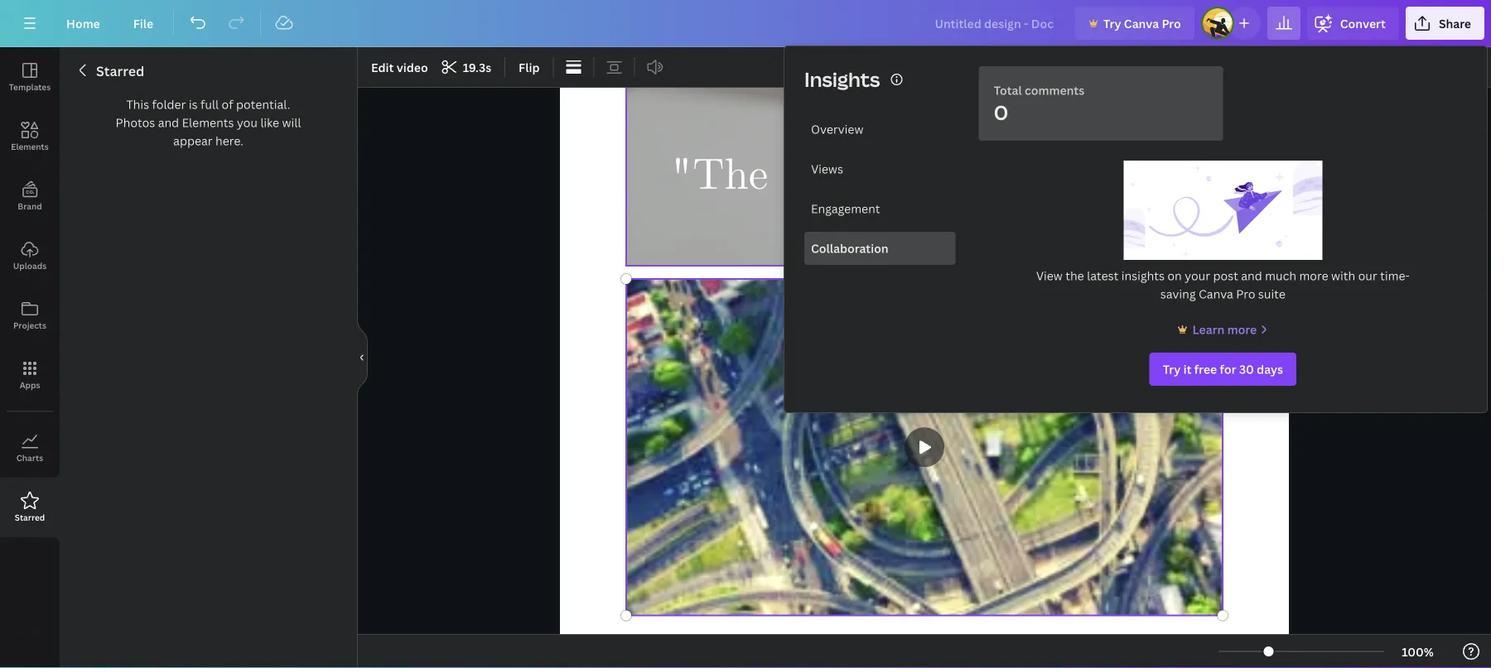 Task type: vqa. For each thing, say whether or not it's contained in the screenshot.
1 of 2 link corresponding to Gold
no



Task type: locate. For each thing, give the bounding box(es) containing it.
is inside this folder is full of potential. photos and elements you like will appear here.
[[189, 97, 198, 112]]

elements up brand button
[[11, 141, 49, 152]]

file button
[[120, 7, 167, 40]]

flip button
[[512, 54, 547, 80]]

projects button
[[0, 286, 60, 346]]

is
[[189, 97, 198, 112], [876, 148, 905, 205]]

share
[[1440, 15, 1472, 31]]

100% button
[[1392, 639, 1445, 666]]

1 horizontal spatial try
[[1163, 362, 1181, 378]]

1 vertical spatial and
[[1242, 268, 1263, 284]]

30
[[1240, 362, 1255, 378]]

collaboration
[[811, 241, 889, 257]]

is for best
[[876, 148, 905, 205]]

potential.
[[236, 97, 290, 112]]

of
[[222, 97, 233, 112]]

elements down full
[[182, 115, 234, 131]]

0 horizontal spatial canva
[[1125, 15, 1160, 31]]

to
[[994, 148, 1033, 205]]

0 vertical spatial try
[[1104, 15, 1122, 31]]

our
[[1359, 268, 1378, 284]]

0
[[994, 99, 1009, 126]]

brand button
[[0, 167, 60, 226]]

and right post
[[1242, 268, 1263, 284]]

more left with
[[1300, 268, 1329, 284]]

and inside this folder is full of potential. photos and elements you like will appear here.
[[158, 115, 179, 131]]

suite
[[1259, 286, 1286, 302]]

elements
[[182, 115, 234, 131], [11, 141, 49, 152]]

0 horizontal spatial elements
[[11, 141, 49, 152]]

starred inside button
[[15, 512, 45, 523]]

try for try it free for 30 days
[[1163, 362, 1181, 378]]

projects
[[13, 320, 46, 331]]

and inside view the latest insights on your post and much more with our time- saving canva pro suite
[[1242, 268, 1263, 284]]

and down folder
[[158, 115, 179, 131]]

starred
[[96, 62, 145, 80], [15, 512, 45, 523]]

0 vertical spatial starred
[[96, 62, 145, 80]]

try inside button
[[1163, 362, 1181, 378]]

views
[[811, 161, 844, 177]]

1 horizontal spatial starred
[[96, 62, 145, 80]]

more right learn
[[1228, 322, 1257, 338]]

insights
[[805, 66, 881, 93]]

1 vertical spatial pro
[[1237, 286, 1256, 302]]

apps button
[[0, 346, 60, 405]]

0 horizontal spatial pro
[[1162, 15, 1182, 31]]

1 vertical spatial try
[[1163, 362, 1181, 378]]

try it free for 30 days
[[1163, 362, 1284, 378]]

1 horizontal spatial more
[[1300, 268, 1329, 284]]

1 vertical spatial elements
[[11, 141, 49, 152]]

charts button
[[0, 419, 60, 478]]

learn
[[1193, 322, 1225, 338]]

0 vertical spatial is
[[189, 97, 198, 112]]

convert
[[1341, 15, 1386, 31]]

0 vertical spatial pro
[[1162, 15, 1182, 31]]

100%
[[1402, 644, 1435, 660]]

more
[[1300, 268, 1329, 284], [1228, 322, 1257, 338]]

and
[[158, 115, 179, 131], [1242, 268, 1263, 284]]

0 horizontal spatial and
[[158, 115, 179, 131]]

0 vertical spatial elements
[[182, 115, 234, 131]]

"the
[[671, 148, 768, 205]]

0 vertical spatial and
[[158, 115, 179, 131]]

uploads button
[[0, 226, 60, 286]]

pro inside button
[[1162, 15, 1182, 31]]

much
[[1266, 268, 1297, 284]]

and for post
[[1242, 268, 1263, 284]]

0 horizontal spatial try
[[1104, 15, 1122, 31]]

try inside button
[[1104, 15, 1122, 31]]

1 vertical spatial more
[[1228, 322, 1257, 338]]

the
[[1066, 268, 1085, 284]]

charts
[[16, 453, 43, 464]]

0 horizontal spatial is
[[189, 97, 198, 112]]

this
[[126, 97, 149, 112]]

0 vertical spatial canva
[[1125, 15, 1160, 31]]

remove watermarks
[[1108, 287, 1212, 298]]

1 vertical spatial is
[[876, 148, 905, 205]]

1 horizontal spatial elements
[[182, 115, 234, 131]]

1 horizontal spatial canva
[[1199, 286, 1234, 302]]

try
[[1104, 15, 1122, 31], [1163, 362, 1181, 378]]

starred up this
[[96, 62, 145, 80]]

pro
[[1162, 15, 1182, 31], [1237, 286, 1256, 302]]

19.3s button
[[436, 54, 498, 80]]

starred down charts
[[15, 512, 45, 523]]

0 horizontal spatial starred
[[15, 512, 45, 523]]

1 horizontal spatial is
[[876, 148, 905, 205]]

1 vertical spatial canva
[[1199, 286, 1234, 302]]

0 horizontal spatial more
[[1228, 322, 1257, 338]]

is left full
[[189, 97, 198, 112]]

1 horizontal spatial and
[[1242, 268, 1263, 284]]

home link
[[53, 7, 113, 40]]

home
[[66, 15, 100, 31]]

is for folder
[[189, 97, 198, 112]]

overview
[[811, 121, 864, 137]]

overview button
[[805, 113, 956, 146]]

1 vertical spatial starred
[[15, 512, 45, 523]]

elements button
[[0, 107, 60, 167]]

canva
[[1125, 15, 1160, 31], [1199, 286, 1234, 302]]

days
[[1257, 362, 1284, 378]]

yet
[[920, 148, 979, 205]]

your
[[1185, 268, 1211, 284]]

views button
[[805, 152, 956, 186]]

on
[[1168, 268, 1182, 284]]

more inside button
[[1228, 322, 1257, 338]]

is down the 'overview' button
[[876, 148, 905, 205]]

"the best is yet to come."
[[671, 148, 1179, 205]]

0 vertical spatial more
[[1300, 268, 1329, 284]]

1 horizontal spatial pro
[[1237, 286, 1256, 302]]

canva inside button
[[1125, 15, 1160, 31]]



Task type: describe. For each thing, give the bounding box(es) containing it.
watermarks
[[1149, 287, 1212, 298]]

canva inside view the latest insights on your post and much more with our time- saving canva pro suite
[[1199, 286, 1234, 302]]

flip
[[519, 59, 540, 75]]

and for photos
[[158, 115, 179, 131]]

try for try canva pro
[[1104, 15, 1122, 31]]

photos
[[116, 115, 155, 131]]

learn more
[[1193, 322, 1257, 338]]

remove watermarks button
[[1103, 286, 1217, 299]]

templates button
[[0, 47, 60, 107]]

engagement
[[811, 201, 881, 217]]

apps
[[20, 380, 40, 391]]

edit video
[[371, 59, 428, 75]]

templates
[[9, 81, 51, 92]]

appear
[[173, 133, 213, 149]]

starred button
[[0, 478, 60, 538]]

view the latest insights on your post and much more with our time- saving canva pro suite
[[1037, 268, 1410, 302]]

convert button
[[1308, 7, 1400, 40]]

engagement button
[[805, 192, 956, 225]]

share button
[[1406, 7, 1485, 40]]

edit video button
[[365, 54, 435, 80]]

more inside view the latest insights on your post and much more with our time- saving canva pro suite
[[1300, 268, 1329, 284]]

total
[[994, 82, 1022, 98]]

comments
[[1025, 82, 1085, 98]]

remove
[[1108, 287, 1147, 298]]

with
[[1332, 268, 1356, 284]]

you
[[237, 115, 258, 131]]

collaboration button
[[805, 232, 956, 265]]

come."
[[1047, 148, 1179, 205]]

this folder is full of potential. photos and elements you like will appear here.
[[116, 97, 301, 149]]

hide image
[[357, 318, 368, 398]]

main menu bar
[[0, 0, 1492, 47]]

latest
[[1087, 268, 1119, 284]]

edit
[[371, 59, 394, 75]]

try it free for 30 days button
[[1150, 353, 1297, 386]]

Design title text field
[[922, 7, 1069, 40]]

like
[[261, 115, 279, 131]]

try canva pro
[[1104, 15, 1182, 31]]

elements inside this folder is full of potential. photos and elements you like will appear here.
[[182, 115, 234, 131]]

file
[[133, 15, 153, 31]]

post
[[1214, 268, 1239, 284]]

best
[[783, 148, 861, 205]]

view
[[1037, 268, 1063, 284]]

brand
[[18, 201, 42, 212]]

here.
[[216, 133, 244, 149]]

will
[[282, 115, 301, 131]]

video
[[397, 59, 428, 75]]

uploads
[[13, 260, 47, 271]]

insights
[[1122, 268, 1165, 284]]

total comments 0
[[994, 82, 1085, 126]]

it
[[1184, 362, 1192, 378]]

full
[[201, 97, 219, 112]]

elements inside button
[[11, 141, 49, 152]]

for
[[1220, 362, 1237, 378]]

time-
[[1381, 268, 1410, 284]]

pro inside view the latest insights on your post and much more with our time- saving canva pro suite
[[1237, 286, 1256, 302]]

side panel tab list
[[0, 47, 60, 538]]

try canva pro button
[[1076, 7, 1195, 40]]

free
[[1195, 362, 1218, 378]]

learn more button
[[1175, 320, 1272, 340]]

19.3s
[[463, 59, 492, 75]]

saving
[[1161, 286, 1196, 302]]

folder
[[152, 97, 186, 112]]



